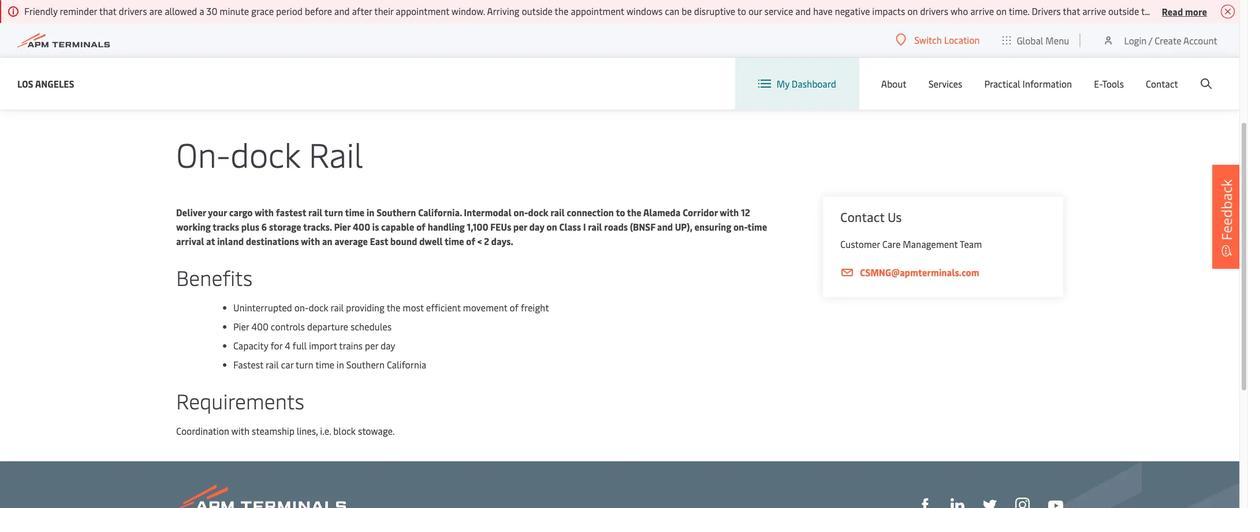 Task type: describe. For each thing, give the bounding box(es) containing it.
arriving
[[487, 5, 520, 17]]

our
[[749, 5, 762, 17]]

plus
[[241, 221, 259, 233]]

switch location
[[914, 34, 980, 46]]

1 vertical spatial pier
[[233, 321, 249, 333]]

schedules
[[351, 321, 392, 333]]

on-
[[176, 131, 230, 177]]

services button
[[929, 58, 962, 110]]

negative
[[835, 5, 870, 17]]

your
[[208, 206, 227, 219]]

0 horizontal spatial 400
[[251, 321, 269, 333]]

corridor
[[683, 206, 718, 219]]

1 vertical spatial of
[[466, 235, 475, 248]]

grace
[[251, 5, 274, 17]]

us
[[888, 209, 902, 226]]

ensuring
[[695, 221, 731, 233]]

i.e.
[[320, 425, 331, 438]]

minute
[[220, 5, 249, 17]]

are
[[149, 5, 162, 17]]

0 horizontal spatial day
[[381, 340, 395, 352]]

more
[[1185, 5, 1207, 18]]

storage
[[269, 221, 301, 233]]

inland
[[217, 235, 244, 248]]

deliver your cargo with fastest rail turn time in southern california. intermodal on-dock rail connection to the alameda corridor with 12 working tracks plus 6 storage tracks. pier 400 is capable of handling 1,100 feus per day on class i rail roads (bnsf and up), ensuring on-time arrival at inland destinations with an average east bound dwell time of < 2 days.
[[176, 206, 767, 248]]

youtube image
[[1048, 501, 1063, 509]]

apmt footer logo image
[[176, 485, 346, 509]]

tracks.
[[303, 221, 332, 233]]

shape link
[[918, 498, 932, 509]]

1 their from the left
[[374, 5, 394, 17]]

2 horizontal spatial on-
[[733, 221, 748, 233]]

0 horizontal spatial in
[[337, 359, 344, 371]]

2 appointment from the left
[[571, 5, 624, 17]]

2 their from the left
[[1141, 5, 1161, 17]]

import
[[309, 340, 337, 352]]

steamship
[[252, 425, 294, 438]]

1 appointment from the left
[[396, 5, 449, 17]]

handling
[[428, 221, 465, 233]]

and inside deliver your cargo with fastest rail turn time in southern california. intermodal on-dock rail connection to the alameda corridor with 12 working tracks plus 6 storage tracks. pier 400 is capable of handling 1,100 feus per day on class i rail roads (bnsf and up), ensuring on-time arrival at inland destinations with an average east bound dwell time of < 2 days.
[[657, 221, 673, 233]]

after
[[352, 5, 372, 17]]

east
[[370, 235, 388, 248]]

linkedin__x28_alt_x29__3_ link
[[951, 498, 965, 509]]

deliver
[[176, 206, 206, 219]]

practical information button
[[984, 58, 1072, 110]]

uninterrupted
[[233, 302, 292, 314]]

0 horizontal spatial and
[[334, 5, 350, 17]]

the inside deliver your cargo with fastest rail turn time in southern california. intermodal on-dock rail connection to the alameda corridor with 12 working tracks plus 6 storage tracks. pier 400 is capable of handling 1,100 feus per day on class i rail roads (bnsf and up), ensuring on-time arrival at inland destinations with an average east bound dwell time of < 2 days.
[[627, 206, 641, 219]]

instagram link
[[1015, 498, 1030, 509]]

my dashboard button
[[758, 58, 836, 110]]

with left 12
[[720, 206, 739, 219]]

a
[[199, 5, 204, 17]]

2 that from the left
[[1063, 5, 1080, 17]]

account
[[1184, 34, 1218, 46]]

up),
[[675, 221, 693, 233]]

2 vertical spatial on-
[[294, 302, 309, 314]]

average
[[335, 235, 368, 248]]

login / create account link
[[1103, 23, 1218, 57]]

1 horizontal spatial on-
[[514, 206, 528, 219]]

2
[[484, 235, 489, 248]]

friendly reminder that drivers are allowed a 30 minute grace period before and after their appointment window. arriving outside the appointment windows can be disruptive to our service and have negative impacts on drivers who arrive on time. drivers that arrive outside their appointment window
[[24, 5, 1248, 17]]

car
[[281, 359, 294, 371]]

1 drivers from the left
[[119, 5, 147, 17]]

0 vertical spatial of
[[416, 221, 426, 233]]

on inside deliver your cargo with fastest rail turn time in southern california. intermodal on-dock rail connection to the alameda corridor with 12 working tracks plus 6 storage tracks. pier 400 is capable of handling 1,100 feus per day on class i rail roads (bnsf and up), ensuring on-time arrival at inland destinations with an average east bound dwell time of < 2 days.
[[547, 221, 557, 233]]

california
[[387, 359, 426, 371]]

e-tools button
[[1094, 58, 1124, 110]]

with up 6
[[255, 206, 274, 219]]

close alert image
[[1221, 5, 1235, 18]]

before
[[305, 5, 332, 17]]

e-tools
[[1094, 77, 1124, 90]]

window
[[1219, 5, 1248, 17]]

capable
[[381, 221, 414, 233]]

0 horizontal spatial per
[[365, 340, 378, 352]]

switch location button
[[896, 34, 980, 46]]

1 vertical spatial turn
[[296, 359, 313, 371]]

be
[[682, 5, 692, 17]]

switch
[[914, 34, 942, 46]]

day inside deliver your cargo with fastest rail turn time in southern california. intermodal on-dock rail connection to the alameda corridor with 12 working tracks plus 6 storage tracks. pier 400 is capable of handling 1,100 feus per day on class i rail roads (bnsf and up), ensuring on-time arrival at inland destinations with an average east bound dwell time of < 2 days.
[[529, 221, 544, 233]]

capacity
[[233, 340, 268, 352]]

stowage.
[[358, 425, 395, 438]]

login
[[1124, 34, 1147, 46]]

2 arrive from the left
[[1082, 5, 1106, 17]]

full
[[293, 340, 307, 352]]

1 horizontal spatial on
[[907, 5, 918, 17]]

1,100
[[467, 221, 488, 233]]

rail up departure
[[331, 302, 344, 314]]

fastest rail car turn time in southern california
[[233, 359, 426, 371]]

dock inside deliver your cargo with fastest rail turn time in southern california. intermodal on-dock rail connection to the alameda corridor with 12 working tracks plus 6 storage tracks. pier 400 is capable of handling 1,100 feus per day on class i rail roads (bnsf and up), ensuring on-time arrival at inland destinations with an average east bound dwell time of < 2 days.
[[528, 206, 548, 219]]

1 outside from the left
[[522, 5, 553, 17]]

1 vertical spatial southern
[[346, 359, 385, 371]]

order services image
[[0, 0, 1240, 90]]

e-
[[1094, 77, 1102, 90]]

feedback
[[1217, 179, 1236, 241]]

global menu button
[[991, 23, 1081, 57]]

read more button
[[1162, 4, 1207, 18]]

destinations
[[246, 235, 299, 248]]

contact for contact us
[[840, 209, 885, 226]]

i
[[583, 221, 586, 233]]

dwell
[[419, 235, 443, 248]]

class
[[559, 221, 581, 233]]

read more
[[1162, 5, 1207, 18]]

about
[[881, 77, 907, 90]]

30
[[206, 5, 217, 17]]

services
[[929, 77, 962, 90]]

rail right i
[[588, 221, 602, 233]]

trains
[[339, 340, 363, 352]]

you tube link
[[1048, 498, 1063, 509]]

1 that from the left
[[99, 5, 116, 17]]

benefits
[[176, 263, 252, 292]]

with down the requirements
[[231, 425, 249, 438]]

can
[[665, 5, 679, 17]]

turn inside deliver your cargo with fastest rail turn time in southern california. intermodal on-dock rail connection to the alameda corridor with 12 working tracks plus 6 storage tracks. pier 400 is capable of handling 1,100 feus per day on class i rail roads (bnsf and up), ensuring on-time arrival at inland destinations with an average east bound dwell time of < 2 days.
[[324, 206, 343, 219]]

0 horizontal spatial dock
[[230, 131, 300, 177]]

1 arrive from the left
[[970, 5, 994, 17]]

2 horizontal spatial on
[[996, 5, 1007, 17]]

2 horizontal spatial and
[[796, 5, 811, 17]]

tracks
[[213, 221, 239, 233]]

feus
[[490, 221, 511, 233]]

2 drivers from the left
[[920, 5, 949, 17]]

impacts
[[872, 5, 905, 17]]

rail up the class
[[551, 206, 565, 219]]



Task type: vqa. For each thing, say whether or not it's contained in the screenshot.
339s
no



Task type: locate. For each thing, give the bounding box(es) containing it.
1 horizontal spatial appointment
[[571, 5, 624, 17]]

and left "after"
[[334, 5, 350, 17]]

of left < on the left top
[[466, 235, 475, 248]]

1 vertical spatial in
[[337, 359, 344, 371]]

0 horizontal spatial the
[[387, 302, 401, 314]]

window.
[[452, 5, 485, 17]]

2 horizontal spatial the
[[627, 206, 641, 219]]

customer
[[840, 238, 880, 251]]

facebook image
[[918, 499, 932, 509]]

turn right car
[[296, 359, 313, 371]]

1 horizontal spatial drivers
[[920, 5, 949, 17]]

of
[[416, 221, 426, 233], [466, 235, 475, 248], [510, 302, 519, 314]]

providing
[[346, 302, 385, 314]]

roads
[[604, 221, 628, 233]]

instagram image
[[1015, 499, 1030, 509]]

their left read
[[1141, 5, 1161, 17]]

uninterrupted on-dock rail providing the most efficient movement of freight
[[233, 302, 549, 314]]

pier up capacity
[[233, 321, 249, 333]]

0 vertical spatial contact
[[1146, 77, 1178, 90]]

coordination
[[176, 425, 229, 438]]

1 horizontal spatial that
[[1063, 5, 1080, 17]]

in inside deliver your cargo with fastest rail turn time in southern california. intermodal on-dock rail connection to the alameda corridor with 12 working tracks plus 6 storage tracks. pier 400 is capable of handling 1,100 feus per day on class i rail roads (bnsf and up), ensuring on-time arrival at inland destinations with an average east bound dwell time of < 2 days.
[[367, 206, 374, 219]]

feedback button
[[1212, 165, 1241, 269]]

on left the class
[[547, 221, 557, 233]]

1 horizontal spatial day
[[529, 221, 544, 233]]

1 horizontal spatial and
[[657, 221, 673, 233]]

most
[[403, 302, 424, 314]]

linkedin image
[[951, 499, 965, 509]]

tools
[[1102, 77, 1124, 90]]

2 vertical spatial dock
[[309, 302, 328, 314]]

in down "trains"
[[337, 359, 344, 371]]

capacity for 4 full import trains per day
[[233, 340, 395, 352]]

per down schedules
[[365, 340, 378, 352]]

block
[[333, 425, 356, 438]]

12
[[741, 206, 750, 219]]

1 horizontal spatial the
[[555, 5, 569, 17]]

0 vertical spatial turn
[[324, 206, 343, 219]]

working
[[176, 221, 211, 233]]

controls
[[271, 321, 305, 333]]

per right feus
[[513, 221, 527, 233]]

rail
[[309, 131, 363, 177]]

0 horizontal spatial arrive
[[970, 5, 994, 17]]

their
[[374, 5, 394, 17], [1141, 5, 1161, 17]]

that right the reminder
[[99, 5, 116, 17]]

0 vertical spatial dock
[[230, 131, 300, 177]]

pier inside deliver your cargo with fastest rail turn time in southern california. intermodal on-dock rail connection to the alameda corridor with 12 working tracks plus 6 storage tracks. pier 400 is capable of handling 1,100 feus per day on class i rail roads (bnsf and up), ensuring on-time arrival at inland destinations with an average east bound dwell time of < 2 days.
[[334, 221, 351, 233]]

southern inside deliver your cargo with fastest rail turn time in southern california. intermodal on-dock rail connection to the alameda corridor with 12 working tracks plus 6 storage tracks. pier 400 is capable of handling 1,100 feus per day on class i rail roads (bnsf and up), ensuring on-time arrival at inland destinations with an average east bound dwell time of < 2 days.
[[377, 206, 416, 219]]

contact up customer
[[840, 209, 885, 226]]

1 horizontal spatial of
[[466, 235, 475, 248]]

drivers left who
[[920, 5, 949, 17]]

1 horizontal spatial to
[[737, 5, 746, 17]]

team
[[960, 238, 982, 251]]

friendly
[[24, 5, 58, 17]]

turn
[[324, 206, 343, 219], [296, 359, 313, 371]]

per inside deliver your cargo with fastest rail turn time in southern california. intermodal on-dock rail connection to the alameda corridor with 12 working tracks plus 6 storage tracks. pier 400 is capable of handling 1,100 feus per day on class i rail roads (bnsf and up), ensuring on-time arrival at inland destinations with an average east bound dwell time of < 2 days.
[[513, 221, 527, 233]]

contact us
[[840, 209, 902, 226]]

0 vertical spatial on-
[[514, 206, 528, 219]]

of left "freight"
[[510, 302, 519, 314]]

outside right arriving
[[522, 5, 553, 17]]

drivers
[[119, 5, 147, 17], [920, 5, 949, 17]]

los angeles link
[[17, 77, 74, 91]]

to left our
[[737, 5, 746, 17]]

with down "tracks."
[[301, 235, 320, 248]]

appointment
[[396, 5, 449, 17], [571, 5, 624, 17], [1163, 5, 1216, 17]]

california. intermodal
[[418, 206, 512, 219]]

1 vertical spatial day
[[381, 340, 395, 352]]

time down 12
[[748, 221, 767, 233]]

400 left is at the top left of page
[[353, 221, 370, 233]]

practical information
[[984, 77, 1072, 90]]

alameda
[[643, 206, 681, 219]]

2 outside from the left
[[1108, 5, 1139, 17]]

departure
[[307, 321, 348, 333]]

arrive right "drivers"
[[1082, 5, 1106, 17]]

1 vertical spatial on-
[[733, 221, 748, 233]]

their right "after"
[[374, 5, 394, 17]]

arrival
[[176, 235, 204, 248]]

1 horizontal spatial outside
[[1108, 5, 1139, 17]]

pier up average
[[334, 221, 351, 233]]

0 horizontal spatial on
[[547, 221, 557, 233]]

0 vertical spatial day
[[529, 221, 544, 233]]

period
[[276, 5, 303, 17]]

1 horizontal spatial in
[[367, 206, 374, 219]]

on-
[[514, 206, 528, 219], [733, 221, 748, 233], [294, 302, 309, 314]]

<
[[477, 235, 482, 248]]

0 vertical spatial the
[[555, 5, 569, 17]]

400 inside deliver your cargo with fastest rail turn time in southern california. intermodal on-dock rail connection to the alameda corridor with 12 working tracks plus 6 storage tracks. pier 400 is capable of handling 1,100 feus per day on class i rail roads (bnsf and up), ensuring on-time arrival at inland destinations with an average east bound dwell time of < 2 days.
[[353, 221, 370, 233]]

menu
[[1046, 34, 1069, 46]]

3 appointment from the left
[[1163, 5, 1216, 17]]

1 vertical spatial contact
[[840, 209, 885, 226]]

and down the alameda
[[657, 221, 673, 233]]

1 horizontal spatial their
[[1141, 5, 1161, 17]]

400 down "uninterrupted"
[[251, 321, 269, 333]]

read
[[1162, 5, 1183, 18]]

have
[[813, 5, 833, 17]]

0 horizontal spatial outside
[[522, 5, 553, 17]]

allowed
[[165, 5, 197, 17]]

contact
[[1146, 77, 1178, 90], [840, 209, 885, 226]]

0 vertical spatial pier
[[334, 221, 351, 233]]

southern up capable at the left of page
[[377, 206, 416, 219]]

1 horizontal spatial pier
[[334, 221, 351, 233]]

on right impacts
[[907, 5, 918, 17]]

and left have
[[796, 5, 811, 17]]

0 horizontal spatial to
[[616, 206, 625, 219]]

outside up login
[[1108, 5, 1139, 17]]

arrive right who
[[970, 5, 994, 17]]

1 horizontal spatial per
[[513, 221, 527, 233]]

fastest
[[276, 206, 306, 219]]

contact for contact
[[1146, 77, 1178, 90]]

1 horizontal spatial dock
[[309, 302, 328, 314]]

0 horizontal spatial appointment
[[396, 5, 449, 17]]

days.
[[491, 235, 513, 248]]

for
[[271, 340, 283, 352]]

1 horizontal spatial arrive
[[1082, 5, 1106, 17]]

time down import
[[315, 359, 334, 371]]

0 horizontal spatial that
[[99, 5, 116, 17]]

0 vertical spatial to
[[737, 5, 746, 17]]

login / create account
[[1124, 34, 1218, 46]]

to inside deliver your cargo with fastest rail turn time in southern california. intermodal on-dock rail connection to the alameda corridor with 12 working tracks plus 6 storage tracks. pier 400 is capable of handling 1,100 feus per day on class i rail roads (bnsf and up), ensuring on-time arrival at inland destinations with an average east bound dwell time of < 2 days.
[[616, 206, 625, 219]]

1 vertical spatial per
[[365, 340, 378, 352]]

2 horizontal spatial dock
[[528, 206, 548, 219]]

appointment up account
[[1163, 5, 1216, 17]]

time up average
[[345, 206, 365, 219]]

1 vertical spatial 400
[[251, 321, 269, 333]]

contact down login / create account link
[[1146, 77, 1178, 90]]

2 horizontal spatial of
[[510, 302, 519, 314]]

on left time.
[[996, 5, 1007, 17]]

my dashboard
[[777, 77, 836, 90]]

and
[[334, 5, 350, 17], [796, 5, 811, 17], [657, 221, 673, 233]]

0 vertical spatial per
[[513, 221, 527, 233]]

global menu
[[1017, 34, 1069, 46]]

0 horizontal spatial turn
[[296, 359, 313, 371]]

drivers left the are
[[119, 5, 147, 17]]

disruptive
[[694, 5, 735, 17]]

of up dwell
[[416, 221, 426, 233]]

about button
[[881, 58, 907, 110]]

rail up "tracks."
[[308, 206, 322, 219]]

angeles
[[35, 77, 74, 90]]

in up is at the top left of page
[[367, 206, 374, 219]]

customer care management team
[[840, 238, 982, 251]]

bound
[[390, 235, 417, 248]]

0 vertical spatial southern
[[377, 206, 416, 219]]

arrive
[[970, 5, 994, 17], [1082, 5, 1106, 17]]

1 vertical spatial dock
[[528, 206, 548, 219]]

day left the class
[[529, 221, 544, 233]]

fastest
[[233, 359, 263, 371]]

day down schedules
[[381, 340, 395, 352]]

0 vertical spatial in
[[367, 206, 374, 219]]

rail left car
[[266, 359, 279, 371]]

freight
[[521, 302, 549, 314]]

connection
[[567, 206, 614, 219]]

1 horizontal spatial contact
[[1146, 77, 1178, 90]]

drivers
[[1032, 5, 1061, 17]]

csmng@apmterminals.com
[[860, 266, 979, 279]]

2 vertical spatial the
[[387, 302, 401, 314]]

on
[[907, 5, 918, 17], [996, 5, 1007, 17], [547, 221, 557, 233]]

pier 400 controls departure schedules
[[233, 321, 392, 333]]

management
[[903, 238, 958, 251]]

twitter image
[[983, 499, 997, 509]]

0 horizontal spatial drivers
[[119, 5, 147, 17]]

1 vertical spatial to
[[616, 206, 625, 219]]

dashboard
[[792, 77, 836, 90]]

time down the handling on the left of the page
[[445, 235, 464, 248]]

1 horizontal spatial turn
[[324, 206, 343, 219]]

to
[[737, 5, 746, 17], [616, 206, 625, 219]]

to up roads
[[616, 206, 625, 219]]

1 vertical spatial the
[[627, 206, 641, 219]]

southern down "trains"
[[346, 359, 385, 371]]

that
[[99, 5, 116, 17], [1063, 5, 1080, 17]]

0 vertical spatial 400
[[353, 221, 370, 233]]

0 horizontal spatial of
[[416, 221, 426, 233]]

that right "drivers"
[[1063, 5, 1080, 17]]

0 horizontal spatial their
[[374, 5, 394, 17]]

pier
[[334, 221, 351, 233], [233, 321, 249, 333]]

turn up "tracks."
[[324, 206, 343, 219]]

0 horizontal spatial on-
[[294, 302, 309, 314]]

1 horizontal spatial 400
[[353, 221, 370, 233]]

appointment left window.
[[396, 5, 449, 17]]

2 horizontal spatial appointment
[[1163, 5, 1216, 17]]

practical
[[984, 77, 1020, 90]]

in
[[367, 206, 374, 219], [337, 359, 344, 371]]

0 horizontal spatial contact
[[840, 209, 885, 226]]

care
[[882, 238, 901, 251]]

location
[[944, 34, 980, 46]]

2 vertical spatial of
[[510, 302, 519, 314]]

0 horizontal spatial pier
[[233, 321, 249, 333]]

appointment left windows
[[571, 5, 624, 17]]

coordination with steamship lines, i.e. block stowage.
[[176, 425, 395, 438]]



